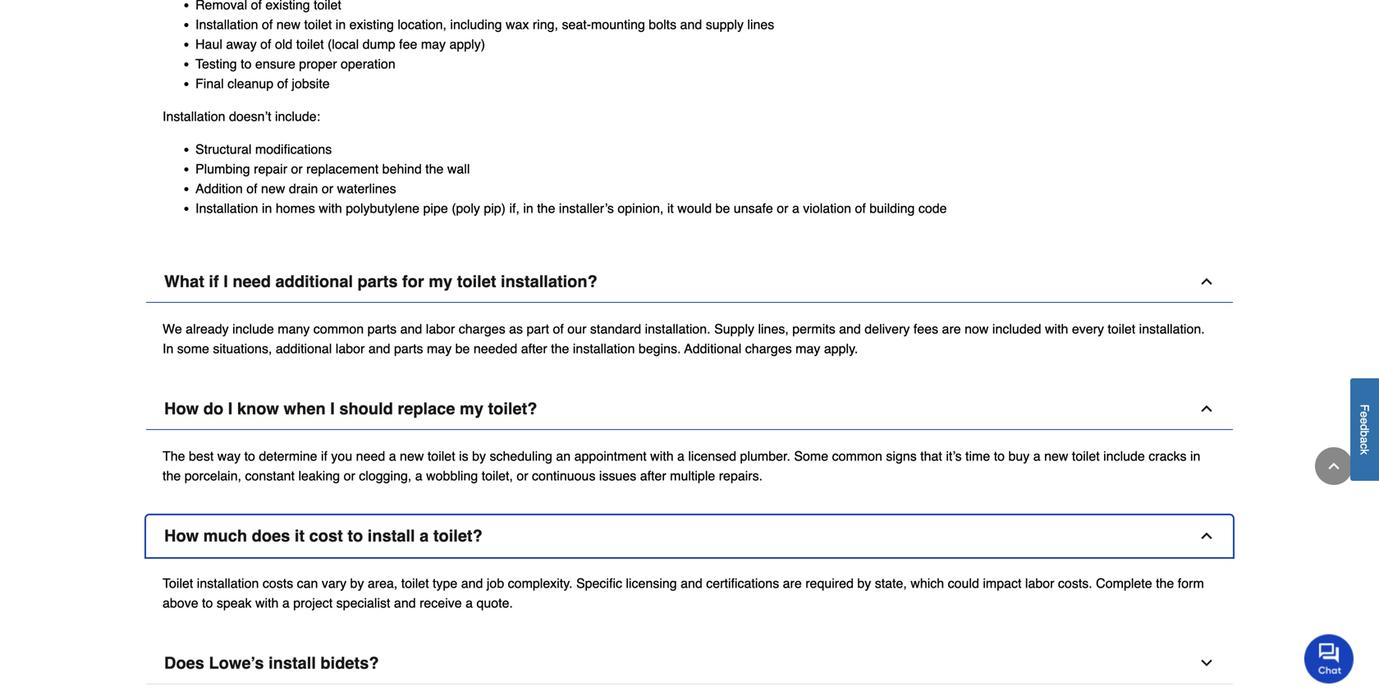 Task type: describe. For each thing, give the bounding box(es) containing it.
replace
[[398, 399, 455, 418]]

1 e from the top
[[1358, 412, 1371, 418]]

receive
[[420, 595, 462, 611]]

to left the buy
[[994, 448, 1005, 464]]

0 horizontal spatial charges
[[459, 321, 505, 336]]

repairs.
[[719, 468, 763, 483]]

in left homes at the left top of the page
[[262, 201, 272, 216]]

cost
[[309, 526, 343, 545]]

should
[[339, 399, 393, 418]]

above
[[163, 595, 198, 611]]

how do i know when i should replace my toilet?
[[164, 399, 537, 418]]

i right when
[[330, 399, 335, 418]]

after inside 'we already include many common parts and labor charges as part of our standard installation. supply lines, permits and delivery fees are now included with every toilet installation. in some situations, additional labor and parts may be needed after the installation begins. additional charges may apply.'
[[521, 341, 547, 356]]

code
[[919, 201, 947, 216]]

a left wobbling
[[415, 468, 423, 483]]

it inside button
[[295, 526, 305, 545]]

toilet? inside button
[[488, 399, 537, 418]]

f e e d b a c k
[[1358, 405, 1371, 455]]

job
[[487, 576, 504, 591]]

jobsite
[[292, 76, 330, 91]]

common inside the best way to determine if you need a new toilet is by scheduling an appointment with a licensed plumber. some common signs that it's time to buy a new toilet include cracks in the porcelain, constant leaking or clogging, a wobbling toilet, or continuous issues after multiple repairs.
[[832, 448, 882, 464]]

are inside toilet installation costs can vary by area, toilet type and job complexity. specific licensing and certifications are required by state, which could impact labor costs. complete the form above to speak with a project specialist and receive a quote.
[[783, 576, 802, 591]]

best
[[189, 448, 214, 464]]

supply
[[706, 17, 744, 32]]

b
[[1358, 431, 1371, 437]]

leaking
[[298, 468, 340, 483]]

new up clogging,
[[400, 448, 424, 464]]

installation for installation doesn't include:
[[163, 109, 225, 124]]

ensure
[[255, 56, 295, 71]]

it's
[[946, 448, 962, 464]]

labor inside toilet installation costs can vary by area, toilet type and job complexity. specific licensing and certifications are required by state, which could impact labor costs. complete the form above to speak with a project specialist and receive a quote.
[[1025, 576, 1054, 591]]

a up "k"
[[1358, 437, 1371, 444]]

may down permits
[[796, 341, 820, 356]]

chevron up image for how much does it cost to install a toilet?
[[1199, 528, 1215, 544]]

away
[[226, 36, 257, 52]]

lines
[[747, 17, 774, 32]]

mounting
[[591, 17, 645, 32]]

parts for and
[[367, 321, 397, 336]]

and down 'area,'
[[394, 595, 416, 611]]

what if i need additional parts for my toilet installation? button
[[146, 261, 1233, 303]]

a up multiple
[[677, 448, 685, 464]]

with inside toilet installation costs can vary by area, toilet type and job complexity. specific licensing and certifications are required by state, which could impact labor costs. complete the form above to speak with a project specialist and receive a quote.
[[255, 595, 279, 611]]

or down 'scheduling'
[[517, 468, 528, 483]]

toilet
[[163, 576, 193, 591]]

a left quote. at the left bottom of the page
[[466, 595, 473, 611]]

with inside 'we already include many common parts and labor charges as part of our standard installation. supply lines, permits and delivery fees are now included with every toilet installation. in some situations, additional labor and parts may be needed after the installation begins. additional charges may apply.'
[[1045, 321, 1068, 336]]

need inside button
[[233, 272, 271, 291]]

as
[[509, 321, 523, 336]]

and down for
[[400, 321, 422, 336]]

and up should
[[368, 341, 390, 356]]

is
[[459, 448, 468, 464]]

to inside the installation of new toilet in existing location, including wax ring, seat-mounting bolts and supply lines haul away of old toilet (local dump fee may apply) testing to ensure proper operation final cleanup of jobsite
[[241, 56, 252, 71]]

speak
[[217, 595, 252, 611]]

how do i know when i should replace my toilet? button
[[146, 388, 1233, 430]]

how for how much does it cost to install a toilet?
[[164, 526, 199, 545]]

installation?
[[501, 272, 597, 291]]

or right unsafe
[[777, 201, 789, 216]]

if,
[[509, 201, 520, 216]]

toilet right the buy
[[1072, 448, 1100, 464]]

state,
[[875, 576, 907, 591]]

installation inside toilet installation costs can vary by area, toilet type and job complexity. specific licensing and certifications are required by state, which could impact labor costs. complete the form above to speak with a project specialist and receive a quote.
[[197, 576, 259, 591]]

delivery
[[865, 321, 910, 336]]

toilet inside button
[[457, 272, 496, 291]]

costs
[[263, 576, 293, 591]]

may inside the installation of new toilet in existing location, including wax ring, seat-mounting bolts and supply lines haul away of old toilet (local dump fee may apply) testing to ensure proper operation final cleanup of jobsite
[[421, 36, 446, 52]]

permits
[[792, 321, 835, 336]]

0 horizontal spatial by
[[350, 576, 364, 591]]

new inside structural modifications plumbing repair or replacement behind the wall addition of new drain or waterlines installation in homes with polybutylene pipe (poly pip) if, in the installer's opinion, it would be unsafe or a violation of building code
[[261, 181, 285, 196]]

f e e d b a c k button
[[1350, 379, 1379, 481]]

2 e from the top
[[1358, 418, 1371, 424]]

structural modifications plumbing repair or replacement behind the wall addition of new drain or waterlines installation in homes with polybutylene pipe (poly pip) if, in the installer's opinion, it would be unsafe or a violation of building code
[[195, 141, 947, 216]]

appointment
[[574, 448, 647, 464]]

replacement
[[306, 161, 379, 176]]

time
[[965, 448, 990, 464]]

toilet,
[[482, 468, 513, 483]]

complete
[[1096, 576, 1152, 591]]

of up ensure on the left
[[262, 17, 273, 32]]

plumbing
[[195, 161, 250, 176]]

impact
[[983, 576, 1022, 591]]

scroll to top element
[[1315, 447, 1353, 485]]

how much does it cost to install a toilet?
[[164, 526, 483, 545]]

homes
[[276, 201, 315, 216]]

testing
[[195, 56, 237, 71]]

standard
[[590, 321, 641, 336]]

d
[[1358, 424, 1371, 431]]

wobbling
[[426, 468, 478, 483]]

be inside 'we already include many common parts and labor charges as part of our standard installation. supply lines, permits and delivery fees are now included with every toilet installation. in some situations, additional labor and parts may be needed after the installation begins. additional charges may apply.'
[[455, 341, 470, 356]]

additional inside button
[[275, 272, 353, 291]]

0 horizontal spatial labor
[[336, 341, 365, 356]]

can
[[297, 576, 318, 591]]

(poly
[[452, 201, 480, 216]]

toilet left is
[[428, 448, 455, 464]]

a right the buy
[[1033, 448, 1041, 464]]

clogging,
[[359, 468, 412, 483]]

f
[[1358, 405, 1371, 412]]

what if i need additional parts for my toilet installation?
[[164, 272, 597, 291]]

doesn't
[[229, 109, 271, 124]]

constant
[[245, 468, 295, 483]]

addition
[[195, 181, 243, 196]]

that
[[920, 448, 942, 464]]

in
[[163, 341, 174, 356]]

needed
[[474, 341, 517, 356]]

operation
[[341, 56, 395, 71]]

i for do
[[228, 399, 233, 418]]

a down wobbling
[[420, 526, 429, 545]]

vary
[[322, 576, 347, 591]]

does
[[252, 526, 290, 545]]

porcelain,
[[184, 468, 241, 483]]

toilet up proper
[[296, 36, 324, 52]]

the best way to determine if you need a new toilet is by scheduling an appointment with a licensed plumber. some common signs that it's time to buy a new toilet include cracks in the porcelain, constant leaking or clogging, a wobbling toilet, or continuous issues after multiple repairs.
[[163, 448, 1201, 483]]

repair
[[254, 161, 287, 176]]

project
[[293, 595, 333, 611]]

which
[[911, 576, 944, 591]]

toilet inside toilet installation costs can vary by area, toilet type and job complexity. specific licensing and certifications are required by state, which could impact labor costs. complete the form above to speak with a project specialist and receive a quote.
[[401, 576, 429, 591]]

complexity.
[[508, 576, 573, 591]]

old
[[275, 36, 292, 52]]

toilet? inside button
[[433, 526, 483, 545]]

1 installation. from the left
[[645, 321, 711, 336]]

cleanup
[[228, 76, 274, 91]]

chevron up image for what if i need additional parts for my toilet installation?
[[1199, 273, 1215, 290]]

installation inside structural modifications plumbing repair or replacement behind the wall addition of new drain or waterlines installation in homes with polybutylene pipe (poly pip) if, in the installer's opinion, it would be unsafe or a violation of building code
[[195, 201, 258, 216]]

area,
[[368, 576, 398, 591]]

does lowe's install bidets? button
[[146, 643, 1233, 685]]

drain
[[289, 181, 318, 196]]



Task type: locate. For each thing, give the bounding box(es) containing it.
0 vertical spatial parts
[[358, 272, 398, 291]]

toilet? up type
[[433, 526, 483, 545]]

0 vertical spatial need
[[233, 272, 271, 291]]

with inside structural modifications plumbing repair or replacement behind the wall addition of new drain or waterlines installation in homes with polybutylene pipe (poly pip) if, in the installer's opinion, it would be unsafe or a violation of building code
[[319, 201, 342, 216]]

proper
[[299, 56, 337, 71]]

haul
[[195, 36, 222, 52]]

i inside button
[[223, 272, 228, 291]]

new up old on the top left of page
[[276, 17, 301, 32]]

bidets?
[[321, 654, 379, 673]]

1 horizontal spatial labor
[[426, 321, 455, 336]]

parts down 'what if i need additional parts for my toilet installation?'
[[367, 321, 397, 336]]

do
[[203, 399, 223, 418]]

1 vertical spatial common
[[832, 448, 882, 464]]

be inside structural modifications plumbing repair or replacement behind the wall addition of new drain or waterlines installation in homes with polybutylene pipe (poly pip) if, in the installer's opinion, it would be unsafe or a violation of building code
[[715, 201, 730, 216]]

we already include many common parts and labor charges as part of our standard installation. supply lines, permits and delivery fees are now included with every toilet installation. in some situations, additional labor and parts may be needed after the installation begins. additional charges may apply.
[[163, 321, 1205, 356]]

0 horizontal spatial install
[[269, 654, 316, 673]]

0 horizontal spatial include
[[232, 321, 274, 336]]

of left our
[[553, 321, 564, 336]]

1 horizontal spatial are
[[942, 321, 961, 336]]

0 vertical spatial include
[[232, 321, 274, 336]]

or down modifications
[[291, 161, 303, 176]]

0 vertical spatial how
[[164, 399, 199, 418]]

parts left for
[[358, 272, 398, 291]]

my right for
[[429, 272, 452, 291]]

1 horizontal spatial it
[[667, 201, 674, 216]]

1 additional from the top
[[275, 272, 353, 291]]

chevron up image
[[1199, 400, 1215, 417]]

with left every
[[1045, 321, 1068, 336]]

include inside 'we already include many common parts and labor charges as part of our standard installation. supply lines, permits and delivery fees are now included with every toilet installation. in some situations, additional labor and parts may be needed after the installation begins. additional charges may apply.'
[[232, 321, 274, 336]]

does
[[164, 654, 204, 673]]

common right the many
[[313, 321, 364, 336]]

2 vertical spatial chevron up image
[[1199, 528, 1215, 544]]

0 vertical spatial installation
[[195, 17, 258, 32]]

apply)
[[449, 36, 485, 52]]

include inside the best way to determine if you need a new toilet is by scheduling an appointment with a licensed plumber. some common signs that it's time to buy a new toilet include cracks in the porcelain, constant leaking or clogging, a wobbling toilet, or continuous issues after multiple repairs.
[[1103, 448, 1145, 464]]

polybutylene
[[346, 201, 420, 216]]

and right bolts
[[680, 17, 702, 32]]

additional
[[275, 272, 353, 291], [276, 341, 332, 356]]

specific
[[576, 576, 622, 591]]

toilet inside 'we already include many common parts and labor charges as part of our standard installation. supply lines, permits and delivery fees are now included with every toilet installation. in some situations, additional labor and parts may be needed after the installation begins. additional charges may apply.'
[[1108, 321, 1136, 336]]

1 vertical spatial it
[[295, 526, 305, 545]]

in inside the best way to determine if you need a new toilet is by scheduling an appointment with a licensed plumber. some common signs that it's time to buy a new toilet include cracks in the porcelain, constant leaking or clogging, a wobbling toilet, or continuous issues after multiple repairs.
[[1190, 448, 1201, 464]]

it left would
[[667, 201, 674, 216]]

0 vertical spatial my
[[429, 272, 452, 291]]

0 vertical spatial installation
[[573, 341, 635, 356]]

installation inside the installation of new toilet in existing location, including wax ring, seat-mounting bolts and supply lines haul away of old toilet (local dump fee may apply) testing to ensure proper operation final cleanup of jobsite
[[195, 17, 258, 32]]

0 vertical spatial it
[[667, 201, 674, 216]]

quote.
[[477, 595, 513, 611]]

and
[[680, 17, 702, 32], [400, 321, 422, 336], [839, 321, 861, 336], [368, 341, 390, 356], [461, 576, 483, 591], [681, 576, 703, 591], [394, 595, 416, 611]]

i right the do
[[228, 399, 233, 418]]

installation of new toilet in existing location, including wax ring, seat-mounting bolts and supply lines haul away of old toilet (local dump fee may apply) testing to ensure proper operation final cleanup of jobsite
[[195, 17, 774, 91]]

0 horizontal spatial need
[[233, 272, 271, 291]]

if inside the best way to determine if you need a new toilet is by scheduling an appointment with a licensed plumber. some common signs that it's time to buy a new toilet include cracks in the porcelain, constant leaking or clogging, a wobbling toilet, or continuous issues after multiple repairs.
[[321, 448, 328, 464]]

and right licensing
[[681, 576, 703, 591]]

0 horizontal spatial installation
[[197, 576, 259, 591]]

toilet installation costs can vary by area, toilet type and job complexity. specific licensing and certifications are required by state, which could impact labor costs. complete the form above to speak with a project specialist and receive a quote.
[[163, 576, 1204, 611]]

wax
[[506, 17, 529, 32]]

by left state,
[[857, 576, 871, 591]]

of left old on the top left of page
[[260, 36, 271, 52]]

know
[[237, 399, 279, 418]]

my right replace
[[460, 399, 483, 418]]

need right the what
[[233, 272, 271, 291]]

chat invite button image
[[1304, 634, 1355, 684]]

installation inside 'we already include many common parts and labor charges as part of our standard installation. supply lines, permits and delivery fees are now included with every toilet installation. in some situations, additional labor and parts may be needed after the installation begins. additional charges may apply.'
[[573, 341, 635, 356]]

how inside button
[[164, 399, 199, 418]]

install right the lowe's
[[269, 654, 316, 673]]

0 horizontal spatial it
[[295, 526, 305, 545]]

situations,
[[213, 341, 272, 356]]

installation for installation of new toilet in existing location, including wax ring, seat-mounting bolts and supply lines haul away of old toilet (local dump fee may apply) testing to ensure proper operation final cleanup of jobsite
[[195, 17, 258, 32]]

if left you at the bottom of the page
[[321, 448, 328, 464]]

lines,
[[758, 321, 789, 336]]

1 vertical spatial my
[[460, 399, 483, 418]]

in up (local at the top left of the page
[[336, 17, 346, 32]]

opinion,
[[618, 201, 664, 216]]

location,
[[398, 17, 447, 32]]

1 vertical spatial after
[[640, 468, 666, 483]]

1 vertical spatial are
[[783, 576, 802, 591]]

my
[[429, 272, 452, 291], [460, 399, 483, 418]]

buy
[[1009, 448, 1030, 464]]

issues
[[599, 468, 636, 483]]

and left job
[[461, 576, 483, 591]]

1 how from the top
[[164, 399, 199, 418]]

chevron up image inside scroll to top element
[[1326, 458, 1342, 475]]

i right the what
[[223, 272, 228, 291]]

determine
[[259, 448, 317, 464]]

or
[[291, 161, 303, 176], [322, 181, 333, 196], [777, 201, 789, 216], [344, 468, 355, 483], [517, 468, 528, 483]]

be right would
[[715, 201, 730, 216]]

are left the required
[[783, 576, 802, 591]]

lowe's
[[209, 654, 264, 673]]

some
[[794, 448, 828, 464]]

parts up replace
[[394, 341, 423, 356]]

of down the "repair"
[[247, 181, 257, 196]]

1 vertical spatial installation
[[163, 109, 225, 124]]

a down costs
[[282, 595, 290, 611]]

are inside 'we already include many common parts and labor charges as part of our standard installation. supply lines, permits and delivery fees are now included with every toilet installation. in some situations, additional labor and parts may be needed after the installation begins. additional charges may apply.'
[[942, 321, 961, 336]]

installation up speak
[[197, 576, 259, 591]]

chevron up image inside what if i need additional parts for my toilet installation? button
[[1199, 273, 1215, 290]]

common inside 'we already include many common parts and labor charges as part of our standard installation. supply lines, permits and delivery fees are now included with every toilet installation. in some situations, additional labor and parts may be needed after the installation begins. additional charges may apply.'
[[313, 321, 364, 336]]

include:
[[275, 109, 320, 124]]

in
[[336, 17, 346, 32], [262, 201, 272, 216], [523, 201, 533, 216], [1190, 448, 1201, 464]]

0 vertical spatial toilet?
[[488, 399, 537, 418]]

0 horizontal spatial toilet?
[[433, 526, 483, 545]]

2 vertical spatial parts
[[394, 341, 423, 356]]

2 horizontal spatial by
[[857, 576, 871, 591]]

toilet up (local at the top left of the page
[[304, 17, 332, 32]]

1 vertical spatial be
[[455, 341, 470, 356]]

how
[[164, 399, 199, 418], [164, 526, 199, 545]]

my inside button
[[460, 399, 483, 418]]

2 installation. from the left
[[1139, 321, 1205, 336]]

installation up the away at the top left of the page
[[195, 17, 258, 32]]

already
[[186, 321, 229, 336]]

behind
[[382, 161, 422, 176]]

unsafe
[[734, 201, 773, 216]]

if inside button
[[209, 272, 219, 291]]

parts
[[358, 272, 398, 291], [367, 321, 397, 336], [394, 341, 423, 356]]

2 how from the top
[[164, 526, 199, 545]]

with up multiple
[[650, 448, 674, 464]]

with inside the best way to determine if you need a new toilet is by scheduling an appointment with a licensed plumber. some common signs that it's time to buy a new toilet include cracks in the porcelain, constant leaking or clogging, a wobbling toilet, or continuous issues after multiple repairs.
[[650, 448, 674, 464]]

(local
[[328, 36, 359, 52]]

1 horizontal spatial by
[[472, 448, 486, 464]]

1 vertical spatial need
[[356, 448, 385, 464]]

0 horizontal spatial are
[[783, 576, 802, 591]]

include left "cracks"
[[1103, 448, 1145, 464]]

licensed
[[688, 448, 736, 464]]

2 vertical spatial installation
[[195, 201, 258, 216]]

by right is
[[472, 448, 486, 464]]

chevron up image
[[1199, 273, 1215, 290], [1326, 458, 1342, 475], [1199, 528, 1215, 544]]

much
[[203, 526, 247, 545]]

1 horizontal spatial be
[[715, 201, 730, 216]]

be left needed on the left of the page
[[455, 341, 470, 356]]

to right way
[[244, 448, 255, 464]]

the
[[163, 448, 185, 464]]

1 horizontal spatial installation.
[[1139, 321, 1205, 336]]

1 horizontal spatial charges
[[745, 341, 792, 356]]

installation down final
[[163, 109, 225, 124]]

it inside structural modifications plumbing repair or replacement behind the wall addition of new drain or waterlines installation in homes with polybutylene pipe (poly pip) if, in the installer's opinion, it would be unsafe or a violation of building code
[[667, 201, 674, 216]]

to
[[241, 56, 252, 71], [244, 448, 255, 464], [994, 448, 1005, 464], [348, 526, 363, 545], [202, 595, 213, 611]]

1 horizontal spatial install
[[368, 526, 415, 545]]

what
[[164, 272, 204, 291]]

how for how do i know when i should replace my toilet?
[[164, 399, 199, 418]]

1 horizontal spatial include
[[1103, 448, 1145, 464]]

structural
[[195, 141, 252, 157]]

labor left as
[[426, 321, 455, 336]]

type
[[433, 576, 458, 591]]

new inside the installation of new toilet in existing location, including wax ring, seat-mounting bolts and supply lines haul away of old toilet (local dump fee may apply) testing to ensure proper operation final cleanup of jobsite
[[276, 17, 301, 32]]

may down location,
[[421, 36, 446, 52]]

to left speak
[[202, 595, 213, 611]]

by inside the best way to determine if you need a new toilet is by scheduling an appointment with a licensed plumber. some common signs that it's time to buy a new toilet include cracks in the porcelain, constant leaking or clogging, a wobbling toilet, or continuous issues after multiple repairs.
[[472, 448, 486, 464]]

after inside the best way to determine if you need a new toilet is by scheduling an appointment with a licensed plumber. some common signs that it's time to buy a new toilet include cracks in the porcelain, constant leaking or clogging, a wobbling toilet, or continuous issues after multiple repairs.
[[640, 468, 666, 483]]

seat-
[[562, 17, 591, 32]]

1 vertical spatial charges
[[745, 341, 792, 356]]

toilet right every
[[1108, 321, 1136, 336]]

the left form
[[1156, 576, 1174, 591]]

does lowe's install bidets?
[[164, 654, 379, 673]]

include up situations,
[[232, 321, 274, 336]]

1 vertical spatial toilet?
[[433, 526, 483, 545]]

it left cost
[[295, 526, 305, 545]]

by
[[472, 448, 486, 464], [350, 576, 364, 591], [857, 576, 871, 591]]

of left building
[[855, 201, 866, 216]]

0 vertical spatial after
[[521, 341, 547, 356]]

need up clogging,
[[356, 448, 385, 464]]

in right if,
[[523, 201, 533, 216]]

chevron down image
[[1199, 655, 1215, 671]]

multiple
[[670, 468, 715, 483]]

to inside button
[[348, 526, 363, 545]]

install inside button
[[269, 654, 316, 673]]

install inside button
[[368, 526, 415, 545]]

toilet
[[304, 17, 332, 32], [296, 36, 324, 52], [457, 272, 496, 291], [1108, 321, 1136, 336], [428, 448, 455, 464], [1072, 448, 1100, 464], [401, 576, 429, 591]]

1 vertical spatial parts
[[367, 321, 397, 336]]

toilet?
[[488, 399, 537, 418], [433, 526, 483, 545]]

of down ensure on the left
[[277, 76, 288, 91]]

0 vertical spatial charges
[[459, 321, 505, 336]]

0 horizontal spatial be
[[455, 341, 470, 356]]

1 vertical spatial include
[[1103, 448, 1145, 464]]

installer's
[[559, 201, 614, 216]]

begins.
[[639, 341, 681, 356]]

to up the cleanup
[[241, 56, 252, 71]]

how inside button
[[164, 526, 199, 545]]

c
[[1358, 444, 1371, 449]]

chevron up image inside the how much does it cost to install a toilet? button
[[1199, 528, 1215, 544]]

after right the issues
[[640, 468, 666, 483]]

in inside the installation of new toilet in existing location, including wax ring, seat-mounting bolts and supply lines haul away of old toilet (local dump fee may apply) testing to ensure proper operation final cleanup of jobsite
[[336, 17, 346, 32]]

the left wall
[[425, 161, 444, 176]]

e up b
[[1358, 418, 1371, 424]]

0 horizontal spatial my
[[429, 272, 452, 291]]

my inside button
[[429, 272, 452, 291]]

a
[[792, 201, 799, 216], [1358, 437, 1371, 444], [389, 448, 396, 464], [677, 448, 685, 464], [1033, 448, 1041, 464], [415, 468, 423, 483], [420, 526, 429, 545], [282, 595, 290, 611], [466, 595, 473, 611]]

installation.
[[645, 321, 711, 336], [1139, 321, 1205, 336]]

of inside 'we already include many common parts and labor charges as part of our standard installation. supply lines, permits and delivery fees are now included with every toilet installation. in some situations, additional labor and parts may be needed after the installation begins. additional charges may apply.'
[[553, 321, 564, 336]]

and up apply.
[[839, 321, 861, 336]]

labor up the how do i know when i should replace my toilet?
[[336, 341, 365, 356]]

may left needed on the left of the page
[[427, 341, 452, 356]]

1 horizontal spatial common
[[832, 448, 882, 464]]

when
[[284, 399, 326, 418]]

may
[[421, 36, 446, 52], [427, 341, 452, 356], [796, 341, 820, 356]]

0 vertical spatial chevron up image
[[1199, 273, 1215, 290]]

with down costs
[[255, 595, 279, 611]]

could
[[948, 576, 979, 591]]

new down the "repair"
[[261, 181, 285, 196]]

a up clogging,
[[389, 448, 396, 464]]

now
[[965, 321, 989, 336]]

additional down the many
[[276, 341, 332, 356]]

or right drain
[[322, 181, 333, 196]]

1 horizontal spatial after
[[640, 468, 666, 483]]

i for if
[[223, 272, 228, 291]]

after down part at the top of the page
[[521, 341, 547, 356]]

0 horizontal spatial after
[[521, 341, 547, 356]]

to inside toilet installation costs can vary by area, toilet type and job complexity. specific licensing and certifications are required by state, which could impact labor costs. complete the form above to speak with a project specialist and receive a quote.
[[202, 595, 213, 611]]

1 horizontal spatial need
[[356, 448, 385, 464]]

1 vertical spatial how
[[164, 526, 199, 545]]

1 horizontal spatial my
[[460, 399, 483, 418]]

waterlines
[[337, 181, 396, 196]]

violation
[[803, 201, 851, 216]]

1 vertical spatial installation
[[197, 576, 259, 591]]

1 horizontal spatial if
[[321, 448, 328, 464]]

labor left costs.
[[1025, 576, 1054, 591]]

0 horizontal spatial common
[[313, 321, 364, 336]]

0 vertical spatial additional
[[275, 272, 353, 291]]

2 vertical spatial labor
[[1025, 576, 1054, 591]]

supply
[[714, 321, 754, 336]]

or down you at the bottom of the page
[[344, 468, 355, 483]]

licensing
[[626, 576, 677, 591]]

charges down lines,
[[745, 341, 792, 356]]

0 vertical spatial common
[[313, 321, 364, 336]]

new
[[276, 17, 301, 32], [261, 181, 285, 196], [400, 448, 424, 464], [1044, 448, 1068, 464]]

parts for for
[[358, 272, 398, 291]]

2 additional from the top
[[276, 341, 332, 356]]

included
[[992, 321, 1041, 336]]

installation down standard
[[573, 341, 635, 356]]

1 horizontal spatial toilet?
[[488, 399, 537, 418]]

1 horizontal spatial installation
[[573, 341, 635, 356]]

the inside 'we already include many common parts and labor charges as part of our standard installation. supply lines, permits and delivery fees are now included with every toilet installation. in some situations, additional labor and parts may be needed after the installation begins. additional charges may apply.'
[[551, 341, 569, 356]]

by up specialist
[[350, 576, 364, 591]]

the inside the best way to determine if you need a new toilet is by scheduling an appointment with a licensed plumber. some common signs that it's time to buy a new toilet include cracks in the porcelain, constant leaking or clogging, a wobbling toilet, or continuous issues after multiple repairs.
[[163, 468, 181, 483]]

specialist
[[336, 595, 390, 611]]

existing
[[349, 17, 394, 32]]

1 vertical spatial labor
[[336, 341, 365, 356]]

1 vertical spatial chevron up image
[[1326, 458, 1342, 475]]

need inside the best way to determine if you need a new toilet is by scheduling an appointment with a licensed plumber. some common signs that it's time to buy a new toilet include cracks in the porcelain, constant leaking or clogging, a wobbling toilet, or continuous issues after multiple repairs.
[[356, 448, 385, 464]]

with right homes at the left top of the page
[[319, 201, 342, 216]]

e up d
[[1358, 412, 1371, 418]]

the down our
[[551, 341, 569, 356]]

0 vertical spatial be
[[715, 201, 730, 216]]

an
[[556, 448, 571, 464]]

toilet right for
[[457, 272, 496, 291]]

additional inside 'we already include many common parts and labor charges as part of our standard installation. supply lines, permits and delivery fees are now included with every toilet installation. in some situations, additional labor and parts may be needed after the installation begins. additional charges may apply.'
[[276, 341, 332, 356]]

the down the the
[[163, 468, 181, 483]]

cracks
[[1149, 448, 1187, 464]]

0 vertical spatial if
[[209, 272, 219, 291]]

after
[[521, 341, 547, 356], [640, 468, 666, 483]]

new right the buy
[[1044, 448, 1068, 464]]

how left "much"
[[164, 526, 199, 545]]

1 vertical spatial additional
[[276, 341, 332, 356]]

0 horizontal spatial if
[[209, 272, 219, 291]]

0 vertical spatial are
[[942, 321, 961, 336]]

we
[[163, 321, 182, 336]]

how much does it cost to install a toilet? button
[[146, 515, 1233, 557]]

to right cost
[[348, 526, 363, 545]]

additional
[[684, 341, 742, 356]]

the right if,
[[537, 201, 555, 216]]

if right the what
[[209, 272, 219, 291]]

common left signs
[[832, 448, 882, 464]]

and inside the installation of new toilet in existing location, including wax ring, seat-mounting bolts and supply lines haul away of old toilet (local dump fee may apply) testing to ensure proper operation final cleanup of jobsite
[[680, 17, 702, 32]]

1 vertical spatial if
[[321, 448, 328, 464]]

0 horizontal spatial installation.
[[645, 321, 711, 336]]

installation down addition
[[195, 201, 258, 216]]

0 vertical spatial install
[[368, 526, 415, 545]]

a inside structural modifications plumbing repair or replacement behind the wall addition of new drain or waterlines installation in homes with polybutylene pipe (poly pip) if, in the installer's opinion, it would be unsafe or a violation of building code
[[792, 201, 799, 216]]

2 horizontal spatial labor
[[1025, 576, 1054, 591]]

1 vertical spatial install
[[269, 654, 316, 673]]

our
[[568, 321, 587, 336]]

0 vertical spatial labor
[[426, 321, 455, 336]]

the inside toilet installation costs can vary by area, toilet type and job complexity. specific licensing and certifications are required by state, which could impact labor costs. complete the form above to speak with a project specialist and receive a quote.
[[1156, 576, 1174, 591]]

parts inside button
[[358, 272, 398, 291]]

part
[[527, 321, 549, 336]]

a left 'violation'
[[792, 201, 799, 216]]

toilet left type
[[401, 576, 429, 591]]

how left the do
[[164, 399, 199, 418]]

additional up the many
[[275, 272, 353, 291]]

are left now
[[942, 321, 961, 336]]



Task type: vqa. For each thing, say whether or not it's contained in the screenshot.
porcelain,
yes



